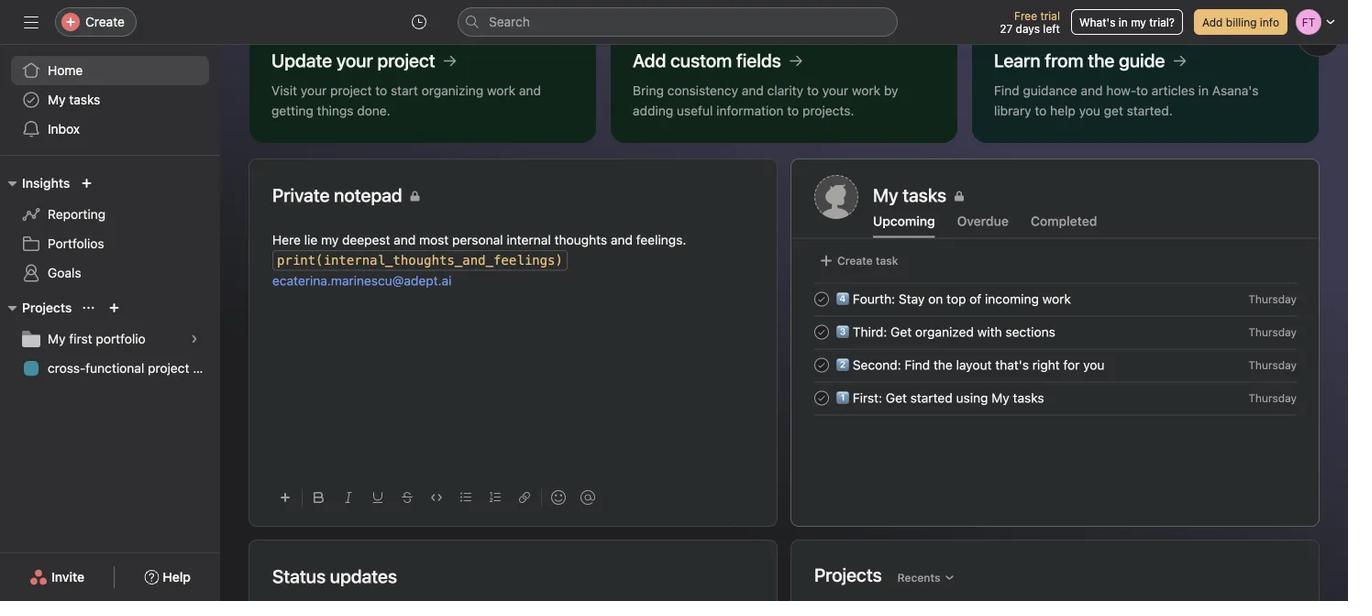 Task type: describe. For each thing, give the bounding box(es) containing it.
in inside 'find guidance and how-to articles in asana's library to help you get started.'
[[1199, 83, 1209, 98]]

learn
[[994, 50, 1041, 71]]

projects inside dropdown button
[[22, 300, 72, 316]]

thursday button for incoming
[[1249, 293, 1297, 306]]

to up "projects."
[[807, 83, 819, 98]]

update your project
[[272, 50, 435, 71]]

create button
[[55, 7, 137, 37]]

bold image
[[314, 493, 325, 504]]

project for visit your project to start organizing work and getting things done.
[[330, 83, 372, 98]]

3️⃣ third: get organized with sections
[[837, 324, 1056, 340]]

thursday for right
[[1249, 359, 1297, 372]]

started.
[[1127, 103, 1173, 118]]

personal
[[452, 233, 503, 248]]

things
[[317, 103, 354, 118]]

projects button
[[0, 297, 72, 319]]

using
[[956, 391, 988, 406]]

find inside 'find guidance and how-to articles in asana's library to help you get started.'
[[994, 83, 1020, 98]]

visit your project to start organizing work and getting things done.
[[272, 83, 541, 118]]

my for in
[[1131, 16, 1147, 28]]

my tasks link
[[11, 85, 209, 115]]

notepad
[[334, 184, 402, 206]]

plan
[[193, 361, 218, 376]]

1 horizontal spatial projects
[[815, 565, 882, 586]]

completed image for 2️⃣
[[811, 355, 833, 377]]

project for update your project
[[377, 50, 435, 71]]

right
[[1033, 358, 1060, 373]]

completed checkbox for 2️⃣
[[811, 355, 833, 377]]

at mention image
[[581, 491, 595, 505]]

numbered list image
[[490, 493, 501, 504]]

completed image for 3️⃣
[[811, 322, 833, 344]]

thursday for tasks
[[1249, 392, 1297, 405]]

thursday button for tasks
[[1249, 392, 1297, 405]]

underline image
[[372, 493, 383, 504]]

in inside button
[[1119, 16, 1128, 28]]

1 vertical spatial the
[[934, 358, 953, 373]]

how-
[[1107, 83, 1137, 98]]

completed button
[[1031, 214, 1098, 238]]

work for project
[[487, 83, 516, 98]]

adding
[[633, 103, 673, 118]]

goals link
[[11, 259, 209, 288]]

2 horizontal spatial work
[[1043, 291, 1071, 307]]

first
[[69, 332, 92, 347]]

useful
[[677, 103, 713, 118]]

4️⃣
[[837, 291, 849, 307]]

bring
[[633, 83, 664, 98]]

what's
[[1080, 16, 1116, 28]]

sections
[[1006, 324, 1056, 340]]

see details, my first portfolio image
[[189, 334, 200, 345]]

work for fields
[[852, 83, 881, 98]]

0 vertical spatial the
[[1088, 50, 1115, 71]]

private notepad
[[272, 184, 402, 206]]

cross-
[[48, 361, 85, 376]]

3️⃣
[[837, 324, 849, 340]]

what's in my trial? button
[[1071, 9, 1183, 35]]

cross-functional project plan
[[48, 361, 218, 376]]

to left help
[[1035, 103, 1047, 118]]

that's
[[996, 358, 1029, 373]]

overdue
[[957, 214, 1009, 229]]

italics image
[[343, 493, 354, 504]]

visit
[[272, 83, 297, 98]]

help button
[[132, 561, 203, 594]]

most
[[419, 233, 449, 248]]

clarity
[[767, 83, 804, 98]]

functional
[[85, 361, 144, 376]]

internal
[[507, 233, 551, 248]]

done.
[[357, 103, 391, 118]]

inbox link
[[11, 115, 209, 144]]

second:
[[853, 358, 901, 373]]

strikethrough image
[[402, 493, 413, 504]]

guidance
[[1023, 83, 1078, 98]]

free
[[1015, 9, 1037, 22]]

free trial 27 days left
[[1000, 9, 1060, 35]]

guide
[[1119, 50, 1165, 71]]

trial?
[[1150, 16, 1175, 28]]

portfolios link
[[11, 229, 209, 259]]

completed checkbox for 4️⃣
[[811, 288, 833, 311]]

getting
[[272, 103, 314, 118]]

top
[[947, 291, 966, 307]]

my first portfolio link
[[11, 325, 209, 354]]

here
[[272, 233, 301, 248]]

days
[[1016, 22, 1040, 35]]

to inside visit your project to start organizing work and getting things done.
[[375, 83, 387, 98]]

search
[[489, 14, 530, 29]]

get
[[1104, 103, 1124, 118]]

add billing info
[[1203, 16, 1280, 28]]

articles
[[1152, 83, 1195, 98]]

4️⃣ fourth: stay on top of incoming work
[[837, 291, 1071, 307]]

history image
[[412, 15, 427, 29]]

show options, current sort, top image
[[83, 303, 94, 314]]

started
[[911, 391, 953, 406]]

organizing
[[422, 83, 484, 98]]

you inside 'find guidance and how-to articles in asana's library to help you get started.'
[[1079, 103, 1101, 118]]

add for add billing info
[[1203, 16, 1223, 28]]

from
[[1045, 50, 1084, 71]]

goals
[[48, 266, 81, 281]]

organized
[[915, 324, 974, 340]]

help
[[163, 570, 191, 585]]

status updates
[[272, 566, 397, 588]]

trial
[[1041, 9, 1060, 22]]

print(internal_thoughts_and_feelings)
[[277, 253, 563, 268]]

invite button
[[17, 561, 96, 594]]

insights button
[[0, 172, 70, 194]]

learn from the guide
[[994, 50, 1165, 71]]



Task type: locate. For each thing, give the bounding box(es) containing it.
completed image left '2️⃣'
[[811, 355, 833, 377]]

help
[[1050, 103, 1076, 118]]

my inside button
[[1131, 16, 1147, 28]]

0 vertical spatial completed image
[[811, 288, 833, 311]]

in right articles
[[1199, 83, 1209, 98]]

0 vertical spatial you
[[1079, 103, 1101, 118]]

4 thursday from the top
[[1249, 392, 1297, 405]]

new image
[[81, 178, 92, 189]]

0 vertical spatial add
[[1203, 16, 1223, 28]]

my left trial?
[[1131, 16, 1147, 28]]

document containing here lie my deepest and most personal internal thoughts and feelings.
[[272, 230, 754, 470]]

2 thursday button from the top
[[1249, 326, 1297, 339]]

1 vertical spatial get
[[886, 391, 907, 406]]

recents
[[898, 572, 941, 585]]

1 vertical spatial in
[[1199, 83, 1209, 98]]

0 vertical spatial completed image
[[811, 322, 833, 344]]

you right the for
[[1083, 358, 1105, 373]]

completed image
[[811, 288, 833, 311], [811, 355, 833, 377]]

project up start
[[377, 50, 435, 71]]

2️⃣ second: find the layout that's right for you
[[837, 358, 1105, 373]]

1 horizontal spatial tasks
[[1013, 391, 1044, 406]]

0 vertical spatial in
[[1119, 16, 1128, 28]]

and up information
[[742, 83, 764, 98]]

asana's
[[1213, 83, 1259, 98]]

1 completed checkbox from the top
[[811, 322, 833, 344]]

ecaterina.marinescu@adept.ai link
[[272, 273, 452, 288]]

to up done.
[[375, 83, 387, 98]]

0 horizontal spatial add
[[633, 50, 666, 71]]

my
[[1131, 16, 1147, 28], [321, 233, 339, 248]]

tasks inside global element
[[69, 92, 100, 107]]

3 thursday from the top
[[1249, 359, 1297, 372]]

2 completed image from the top
[[811, 388, 833, 410]]

work inside visit your project to start organizing work and getting things done.
[[487, 83, 516, 98]]

global element
[[0, 45, 220, 155]]

0 horizontal spatial projects
[[22, 300, 72, 316]]

add left "billing"
[[1203, 16, 1223, 28]]

project for cross-functional project plan
[[148, 361, 189, 376]]

and inside visit your project to start organizing work and getting things done.
[[519, 83, 541, 98]]

1 vertical spatial completed image
[[811, 355, 833, 377]]

add billing info button
[[1194, 9, 1288, 35]]

projects down the goals
[[22, 300, 72, 316]]

code image
[[431, 493, 442, 504]]

1 vertical spatial tasks
[[1013, 391, 1044, 406]]

add inside button
[[1203, 16, 1223, 28]]

0 vertical spatial project
[[377, 50, 435, 71]]

2 thursday from the top
[[1249, 326, 1297, 339]]

overdue button
[[957, 214, 1009, 238]]

reporting
[[48, 207, 106, 222]]

completed checkbox left 4️⃣
[[811, 288, 833, 311]]

completed image
[[811, 322, 833, 344], [811, 388, 833, 410]]

1 vertical spatial projects
[[815, 565, 882, 586]]

here lie my deepest and most personal internal thoughts and feelings. print(internal_thoughts_and_feelings) ecaterina.marinescu@adept.ai
[[272, 233, 686, 288]]

create inside button
[[838, 255, 873, 267]]

27
[[1000, 22, 1013, 35]]

fourth:
[[853, 291, 895, 307]]

create for create
[[85, 14, 125, 29]]

your right update
[[336, 50, 373, 71]]

completed checkbox left 1️⃣
[[811, 388, 833, 410]]

1 vertical spatial add
[[633, 50, 666, 71]]

and left how- at top right
[[1081, 83, 1103, 98]]

project inside visit your project to start organizing work and getting things done.
[[330, 83, 372, 98]]

portfolios
[[48, 236, 104, 251]]

4 thursday button from the top
[[1249, 392, 1297, 405]]

tasks down home
[[69, 92, 100, 107]]

1 vertical spatial create
[[838, 255, 873, 267]]

find up library
[[994, 83, 1020, 98]]

you left get
[[1079, 103, 1101, 118]]

on
[[928, 291, 943, 307]]

custom
[[671, 50, 732, 71]]

invite
[[51, 570, 85, 585]]

1 vertical spatial project
[[330, 83, 372, 98]]

0 vertical spatial get
[[891, 324, 912, 340]]

1 horizontal spatial add
[[1203, 16, 1223, 28]]

your up "projects."
[[823, 83, 849, 98]]

0 vertical spatial find
[[994, 83, 1020, 98]]

first:
[[853, 391, 882, 406]]

add for add custom fields
[[633, 50, 666, 71]]

2 completed image from the top
[[811, 355, 833, 377]]

my for lie
[[321, 233, 339, 248]]

projects left recents
[[815, 565, 882, 586]]

new project or portfolio image
[[109, 303, 120, 314]]

deepest
[[342, 233, 390, 248]]

1 vertical spatial completed image
[[811, 388, 833, 410]]

create up home link
[[85, 14, 125, 29]]

0 vertical spatial completed checkbox
[[811, 322, 833, 344]]

info
[[1260, 16, 1280, 28]]

information
[[717, 103, 784, 118]]

completed image for 1️⃣
[[811, 388, 833, 410]]

my right using
[[992, 391, 1010, 406]]

1 completed checkbox from the top
[[811, 288, 833, 311]]

and
[[519, 83, 541, 98], [742, 83, 764, 98], [1081, 83, 1103, 98], [394, 233, 416, 248], [611, 233, 633, 248]]

toolbar
[[272, 477, 754, 518]]

completed
[[1031, 214, 1098, 229]]

projects.
[[803, 103, 854, 118]]

stay
[[899, 291, 925, 307]]

2 completed checkbox from the top
[[811, 355, 833, 377]]

work left by
[[852, 83, 881, 98]]

project up 'things' on the top left of the page
[[330, 83, 372, 98]]

1 vertical spatial completed checkbox
[[811, 355, 833, 377]]

my up inbox
[[48, 92, 66, 107]]

thursday
[[1249, 293, 1297, 306], [1249, 326, 1297, 339], [1249, 359, 1297, 372], [1249, 392, 1297, 405]]

3 thursday button from the top
[[1249, 359, 1297, 372]]

1 horizontal spatial work
[[852, 83, 881, 98]]

my inside 'here lie my deepest and most personal internal thoughts and feelings. print(internal_thoughts_and_feelings) ecaterina.marinescu@adept.ai'
[[321, 233, 339, 248]]

thursday for incoming
[[1249, 293, 1297, 306]]

1️⃣
[[837, 391, 849, 406]]

and inside bring consistency and clarity to your work by adding useful information to projects.
[[742, 83, 764, 98]]

Completed checkbox
[[811, 322, 833, 344], [811, 388, 833, 410]]

emoji image
[[551, 491, 566, 505]]

completed image left 4️⃣
[[811, 288, 833, 311]]

start
[[391, 83, 418, 98]]

2 horizontal spatial project
[[377, 50, 435, 71]]

my tasks
[[48, 92, 100, 107]]

1 horizontal spatial in
[[1199, 83, 1209, 98]]

0 horizontal spatial your
[[301, 83, 327, 98]]

1 vertical spatial you
[[1083, 358, 1105, 373]]

my inside global element
[[48, 92, 66, 107]]

1 horizontal spatial find
[[994, 83, 1020, 98]]

create task button
[[815, 248, 903, 274]]

document
[[272, 230, 754, 470]]

1 horizontal spatial the
[[1088, 50, 1115, 71]]

project
[[377, 50, 435, 71], [330, 83, 372, 98], [148, 361, 189, 376]]

2 vertical spatial project
[[148, 361, 189, 376]]

1 vertical spatial my
[[48, 332, 66, 347]]

your inside visit your project to start organizing work and getting things done.
[[301, 83, 327, 98]]

0 vertical spatial completed checkbox
[[811, 288, 833, 311]]

create inside popup button
[[85, 14, 125, 29]]

0 horizontal spatial tasks
[[69, 92, 100, 107]]

update
[[272, 50, 332, 71]]

create for create task
[[838, 255, 873, 267]]

of
[[970, 291, 982, 307]]

your for visit
[[301, 83, 327, 98]]

ecaterina.marinescu@adept.ai
[[272, 273, 452, 288]]

reporting link
[[11, 200, 209, 229]]

your inside bring consistency and clarity to your work by adding useful information to projects.
[[823, 83, 849, 98]]

your up getting
[[301, 83, 327, 98]]

1 vertical spatial find
[[905, 358, 930, 373]]

your
[[336, 50, 373, 71], [301, 83, 327, 98], [823, 83, 849, 98]]

incoming
[[985, 291, 1039, 307]]

and inside 'find guidance and how-to articles in asana's library to help you get started.'
[[1081, 83, 1103, 98]]

the left the layout at the right bottom of page
[[934, 358, 953, 373]]

1 vertical spatial completed checkbox
[[811, 388, 833, 410]]

project inside cross-functional project plan link
[[148, 361, 189, 376]]

0 horizontal spatial work
[[487, 83, 516, 98]]

with
[[978, 324, 1002, 340]]

completed image for 4️⃣
[[811, 288, 833, 311]]

1 completed image from the top
[[811, 288, 833, 311]]

completed checkbox left 3️⃣
[[811, 322, 833, 344]]

0 horizontal spatial create
[[85, 14, 125, 29]]

search list box
[[458, 7, 898, 37]]

what's in my trial?
[[1080, 16, 1175, 28]]

get right third:
[[891, 324, 912, 340]]

2 completed checkbox from the top
[[811, 388, 833, 410]]

0 vertical spatial tasks
[[69, 92, 100, 107]]

fields
[[736, 50, 781, 71]]

completed checkbox for 1️⃣
[[811, 388, 833, 410]]

left
[[1043, 22, 1060, 35]]

link image
[[519, 493, 530, 504]]

my for my first portfolio
[[48, 332, 66, 347]]

in right what's
[[1119, 16, 1128, 28]]

1 completed image from the top
[[811, 322, 833, 344]]

Completed checkbox
[[811, 288, 833, 311], [811, 355, 833, 377]]

0 vertical spatial create
[[85, 14, 125, 29]]

completed image left 1️⃣
[[811, 388, 833, 410]]

task
[[876, 255, 898, 267]]

my left the first
[[48, 332, 66, 347]]

search button
[[458, 7, 898, 37]]

0 horizontal spatial my
[[321, 233, 339, 248]]

project left the "plan"
[[148, 361, 189, 376]]

and down search
[[519, 83, 541, 98]]

my tasks link
[[873, 183, 1296, 209]]

get for third:
[[891, 324, 912, 340]]

completed image left 3️⃣
[[811, 322, 833, 344]]

hide sidebar image
[[24, 15, 39, 29]]

layout
[[956, 358, 992, 373]]

add custom fields
[[633, 50, 781, 71]]

my inside the projects element
[[48, 332, 66, 347]]

insights
[[22, 176, 70, 191]]

my tasks
[[873, 184, 947, 206]]

work up "sections"
[[1043, 291, 1071, 307]]

0 vertical spatial projects
[[22, 300, 72, 316]]

recents button
[[889, 566, 964, 591]]

library
[[994, 103, 1032, 118]]

work inside bring consistency and clarity to your work by adding useful information to projects.
[[852, 83, 881, 98]]

0 horizontal spatial project
[[148, 361, 189, 376]]

billing
[[1226, 16, 1257, 28]]

0 horizontal spatial the
[[934, 358, 953, 373]]

bulleted list image
[[460, 493, 471, 504]]

your for update
[[336, 50, 373, 71]]

my for my tasks
[[48, 92, 66, 107]]

in
[[1119, 16, 1128, 28], [1199, 83, 1209, 98]]

get right first:
[[886, 391, 907, 406]]

you
[[1079, 103, 1101, 118], [1083, 358, 1105, 373]]

1 horizontal spatial your
[[336, 50, 373, 71]]

insert an object image
[[280, 493, 291, 504]]

work right organizing
[[487, 83, 516, 98]]

1 horizontal spatial project
[[330, 83, 372, 98]]

thursday button for right
[[1249, 359, 1297, 372]]

home link
[[11, 56, 209, 85]]

add profile photo image
[[815, 175, 859, 219]]

1 thursday from the top
[[1249, 293, 1297, 306]]

0 vertical spatial my
[[48, 92, 66, 107]]

to down clarity
[[787, 103, 799, 118]]

lie
[[304, 233, 318, 248]]

completed checkbox for 3️⃣
[[811, 322, 833, 344]]

2 vertical spatial my
[[992, 391, 1010, 406]]

portfolio
[[96, 332, 146, 347]]

completed checkbox left '2️⃣'
[[811, 355, 833, 377]]

my right lie
[[321, 233, 339, 248]]

add up bring in the left top of the page
[[633, 50, 666, 71]]

1 horizontal spatial create
[[838, 255, 873, 267]]

to up started.
[[1137, 83, 1148, 98]]

tasks down that's
[[1013, 391, 1044, 406]]

insights element
[[0, 167, 220, 292]]

for
[[1064, 358, 1080, 373]]

private
[[272, 184, 330, 206]]

inbox
[[48, 122, 80, 137]]

create left task
[[838, 255, 873, 267]]

projects element
[[0, 292, 220, 387]]

0 horizontal spatial in
[[1119, 16, 1128, 28]]

get for first:
[[886, 391, 907, 406]]

1 vertical spatial my
[[321, 233, 339, 248]]

1 horizontal spatial my
[[1131, 16, 1147, 28]]

0 vertical spatial my
[[1131, 16, 1147, 28]]

and up print(internal_thoughts_and_feelings)
[[394, 233, 416, 248]]

bring consistency and clarity to your work by adding useful information to projects.
[[633, 83, 899, 118]]

1 thursday button from the top
[[1249, 293, 1297, 306]]

and left feelings.
[[611, 233, 633, 248]]

0 horizontal spatial find
[[905, 358, 930, 373]]

cross-functional project plan link
[[11, 354, 218, 383]]

the up how- at top right
[[1088, 50, 1115, 71]]

2 horizontal spatial your
[[823, 83, 849, 98]]

upcoming button
[[873, 214, 935, 238]]

find up started
[[905, 358, 930, 373]]



Task type: vqa. For each thing, say whether or not it's contained in the screenshot.
completion date for compare simulation results to testing results Cell at the right bottom of the page
no



